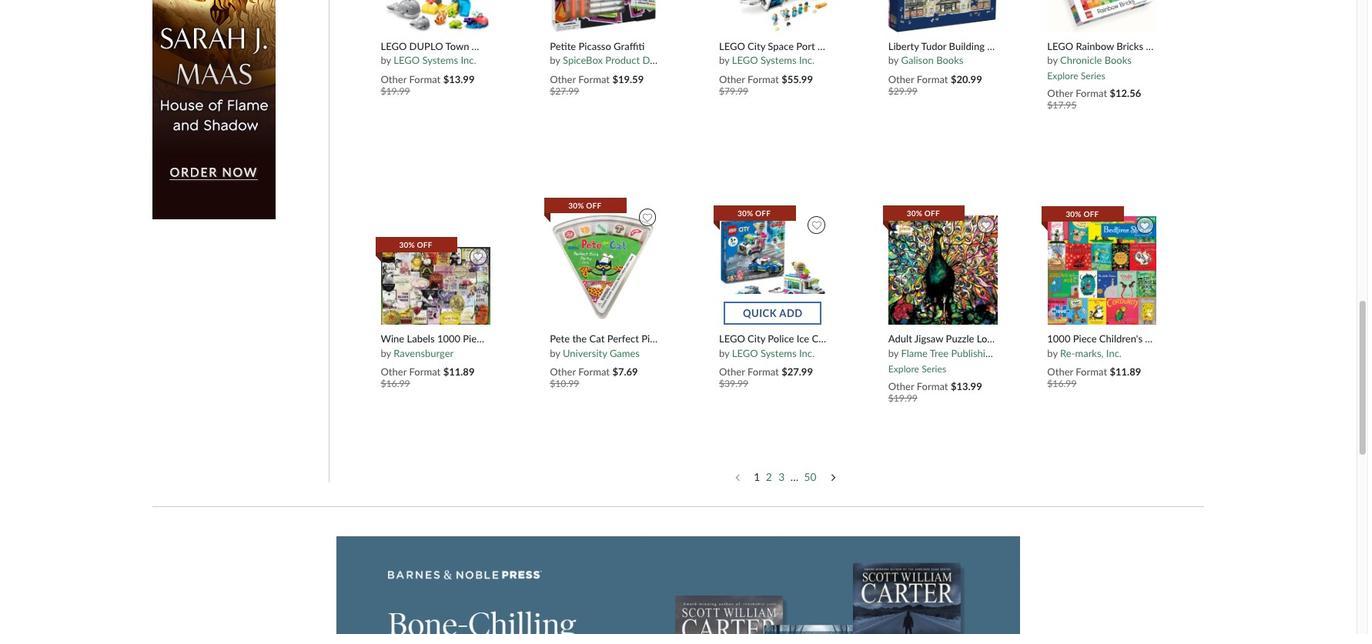 Task type: describe. For each thing, give the bounding box(es) containing it.
title: lego city police ice cream truck police chase 60314 (retiring soon) image
[[719, 215, 829, 326]]

$17.95
[[1047, 100, 1077, 111]]

title: lego duplo town wild animals of the ocean 10972 image
[[380, 0, 491, 33]]

ice
[[797, 333, 810, 345]]

by inside wine labels 1000 piece jigsaw… by ravensburger other format $11.89 $16.99
[[381, 347, 391, 360]]

pete the cat perfect pizza… by university games other format $7.69 $10.99
[[550, 333, 672, 390]]

petite picasso graffiti link
[[550, 40, 658, 52]]

rainbow
[[1076, 40, 1114, 52]]

old price was $10.99 element
[[550, 378, 579, 390]]

spicebox
[[563, 54, 603, 67]]

by inside lego city space port lunar… by lego systems inc. other format $55.99 $79.99
[[719, 54, 730, 67]]

format inside lego city police ice cream… by lego systems inc. other format $27.99 $39.99
[[748, 366, 779, 378]]

old price was $16.99 element for other
[[1047, 378, 1077, 390]]

lego systems inc. link for space
[[732, 54, 815, 67]]

by inside 1000 piece children's books… by re-marks, inc. other format $11.89 $16.99
[[1047, 347, 1058, 360]]

30% for pizza…
[[569, 201, 584, 210]]

cat
[[589, 333, 605, 345]]

jigsaw…
[[489, 333, 525, 345]]

pete
[[550, 333, 570, 345]]

750…
[[987, 40, 1012, 52]]

explore inside lego rainbow bricks puzzle by chronicle books explore series other format $12.56 $17.95
[[1047, 70, 1079, 82]]

lego rainbow bricks puzzle by chronicle books explore series other format $12.56 $17.95
[[1047, 40, 1175, 111]]

title: 1000 piece children's books puzzle image
[[1047, 215, 1158, 326]]

50 link
[[801, 470, 820, 484]]

flame tree publishing link
[[901, 347, 996, 360]]

$16.99 inside wine labels 1000 piece jigsaw… by ravensburger other format $11.89 $16.99
[[381, 378, 410, 390]]

0 vertical spatial advertisement element
[[152, 0, 276, 219]]

$19.59
[[613, 73, 644, 85]]

$13.99 inside 'adult jigsaw puzzle louis… by flame tree publishing explore series other format $13.99 $19.99'
[[951, 380, 982, 393]]

lego city police ice cream… by lego systems inc. other format $27.99 $39.99
[[719, 333, 848, 390]]

chronicle
[[1060, 54, 1102, 67]]

systems for police
[[761, 347, 797, 360]]

adult jigsaw puzzle louis… link
[[888, 333, 1007, 346]]

books…
[[1145, 333, 1180, 345]]

re-
[[1060, 347, 1075, 360]]

3 link
[[775, 470, 788, 484]]

$11.89 inside wine labels 1000 piece jigsaw… by ravensburger other format $11.89 $16.99
[[443, 366, 475, 378]]

off for pizza…
[[586, 201, 602, 210]]

cream…
[[812, 333, 848, 345]]

format inside lego rainbow bricks puzzle by chronicle books explore series other format $12.56 $17.95
[[1076, 87, 1107, 100]]

flame
[[901, 347, 928, 360]]

series inside lego rainbow bricks puzzle by chronicle books explore series other format $12.56 $17.95
[[1081, 70, 1106, 82]]

…
[[791, 471, 799, 484]]

$10.99
[[550, 378, 579, 390]]

city for space
[[748, 40, 765, 52]]

piece inside 1000 piece children's books… by re-marks, inc. other format $11.89 $16.99
[[1073, 333, 1097, 345]]

other inside lego rainbow bricks puzzle by chronicle books explore series other format $12.56 $17.95
[[1047, 87, 1073, 100]]

1000 piece children's books… link
[[1047, 333, 1180, 346]]

$20.99
[[951, 73, 982, 85]]

title: lego rainbow bricks puzzle image
[[1047, 0, 1158, 33]]

$39.99
[[719, 378, 749, 390]]

by inside liberty tudor building 750… by galison books other format $20.99 $29.99
[[888, 54, 899, 67]]

quick add
[[743, 307, 803, 320]]

adult jigsaw puzzle louis… by flame tree publishing explore series other format $13.99 $19.99
[[888, 333, 1007, 404]]

lego systems inc. link for town
[[394, 54, 476, 67]]

puzzle inside 'adult jigsaw puzzle louis… by flame tree publishing explore series other format $13.99 $19.99'
[[946, 333, 974, 345]]

port
[[796, 40, 815, 52]]

old price was $39.99 element
[[719, 378, 749, 390]]

by inside "petite picasso graffiti by spicebox product development ltd. other format $19.59 $27.99"
[[550, 54, 560, 67]]

graffiti
[[614, 40, 645, 52]]

development
[[643, 54, 702, 67]]

pete the cat perfect pizza… link
[[550, 333, 672, 346]]

$12.56
[[1110, 87, 1141, 100]]

0 horizontal spatial old price was $19.99 element
[[381, 85, 410, 97]]

petite
[[550, 40, 576, 52]]

explore series link for series
[[888, 360, 947, 375]]

lego systems inc. link for police
[[732, 347, 815, 360]]

old price was $29.99 element
[[888, 85, 918, 97]]

by inside 'adult jigsaw puzzle louis… by flame tree publishing explore series other format $13.99 $19.99'
[[888, 347, 899, 360]]

other inside wine labels 1000 piece jigsaw… by ravensburger other format $11.89 $16.99
[[381, 366, 407, 378]]

galison
[[901, 54, 934, 67]]

format inside wine labels 1000 piece jigsaw… by ravensburger other format $11.89 $16.99
[[409, 366, 441, 378]]

1 2 3 … 50
[[754, 471, 817, 484]]

$55.99
[[782, 73, 813, 85]]

police
[[768, 333, 794, 345]]

labels
[[407, 333, 435, 345]]

inc. inside 1000 piece children's books… by re-marks, inc. other format $11.89 $16.99
[[1106, 347, 1122, 360]]

lego rainbow bricks puzzle link
[[1047, 40, 1175, 52]]

format inside liberty tudor building 750… by galison books other format $20.99 $29.99
[[917, 73, 948, 85]]

quick
[[743, 307, 777, 320]]

other inside lego city police ice cream… by lego systems inc. other format $27.99 $39.99
[[719, 366, 745, 378]]

$79.99
[[719, 85, 749, 97]]

books for building
[[937, 54, 964, 67]]

title: liberty tudor building 750 piece shaped puzzle image
[[888, 0, 999, 33]]

3
[[779, 471, 785, 484]]

lego up ltd.
[[719, 40, 745, 52]]

wine labels 1000 piece jigsaw… link
[[381, 333, 525, 346]]

other inside lego city space port lunar… by lego systems inc. other format $55.99 $79.99
[[719, 73, 745, 85]]

bricks
[[1117, 40, 1144, 52]]

jigsaw
[[915, 333, 944, 345]]

format inside lego city space port lunar… by lego systems inc. other format $55.99 $79.99
[[748, 73, 779, 85]]

town
[[445, 40, 469, 52]]

systems for space
[[761, 54, 797, 67]]

$16.99 inside 1000 piece children's books… by re-marks, inc. other format $11.89 $16.99
[[1047, 378, 1077, 390]]

format inside "pete the cat perfect pizza… by university games other format $7.69 $10.99"
[[578, 366, 610, 378]]

old price was $17.95 element
[[1047, 100, 1077, 111]]

duplo
[[409, 40, 443, 52]]

format inside 1000 piece children's books… by re-marks, inc. other format $11.89 $16.99
[[1076, 366, 1107, 378]]



Task type: locate. For each thing, give the bounding box(es) containing it.
city for police
[[748, 333, 765, 345]]

0 vertical spatial old price was $19.99 element
[[381, 85, 410, 97]]

old price was $19.99 element
[[381, 85, 410, 97], [888, 393, 918, 404]]

by inside "pete the cat perfect pizza… by university games other format $7.69 $10.99"
[[550, 347, 560, 360]]

1 city from the top
[[748, 40, 765, 52]]

0 horizontal spatial books
[[937, 54, 964, 67]]

explore series link down 'flame'
[[888, 360, 947, 375]]

explore
[[1047, 70, 1079, 82], [888, 363, 919, 375]]

inc. inside lego city space port lunar… by lego systems inc. other format $55.99 $79.99
[[799, 54, 815, 67]]

lego down quick
[[719, 333, 745, 345]]

louis…
[[977, 333, 1007, 345]]

0 horizontal spatial $11.89
[[443, 366, 475, 378]]

0 horizontal spatial series
[[922, 363, 947, 375]]

lego city space port lunar… link
[[719, 40, 850, 52]]

0 horizontal spatial puzzle
[[946, 333, 974, 345]]

chronicle books link
[[1060, 54, 1132, 67]]

$13.99
[[443, 73, 475, 85], [951, 380, 982, 393]]

old price was $19.99 element down 'flame'
[[888, 393, 918, 404]]

2 1000 from the left
[[1047, 333, 1071, 345]]

1 horizontal spatial explore
[[1047, 70, 1079, 82]]

by down adult
[[888, 347, 899, 360]]

pizza…
[[642, 333, 672, 345]]

50
[[804, 471, 817, 484]]

1 vertical spatial advertisement element
[[337, 537, 1020, 635]]

animals…
[[495, 40, 537, 52]]

city left police
[[748, 333, 765, 345]]

format down duplo
[[409, 73, 441, 85]]

liberty tudor building 750… link
[[888, 40, 1012, 52]]

other down lego duplo town wild animals… link
[[381, 73, 407, 85]]

title: lego city space port lunar space station 60349 image
[[719, 0, 829, 33]]

series inside 'adult jigsaw puzzle louis… by flame tree publishing explore series other format $13.99 $19.99'
[[922, 363, 947, 375]]

explore down the chronicle
[[1047, 70, 1079, 82]]

1 horizontal spatial books
[[1105, 54, 1132, 67]]

inc. for ice
[[799, 347, 815, 360]]

ravensburger
[[394, 347, 454, 360]]

by left the chronicle
[[1047, 54, 1058, 67]]

1 horizontal spatial 1000
[[1047, 333, 1071, 345]]

30% for jigsaw…
[[399, 241, 415, 250]]

0 horizontal spatial $27.99
[[550, 85, 579, 97]]

publishing
[[951, 347, 996, 360]]

lunar…
[[818, 40, 850, 52]]

1 vertical spatial $13.99
[[951, 380, 982, 393]]

other down re-
[[1047, 366, 1073, 378]]

piece
[[463, 333, 487, 345], [1073, 333, 1097, 345]]

0 horizontal spatial $13.99
[[443, 73, 475, 85]]

city
[[748, 40, 765, 52], [748, 333, 765, 345]]

$16.99 down the ravensburger
[[381, 378, 410, 390]]

$13.99 down lego duplo town wild animals… link
[[443, 73, 475, 85]]

$19.99 down duplo
[[381, 85, 410, 97]]

by down wine
[[381, 347, 391, 360]]

space
[[768, 40, 794, 52]]

perfect
[[607, 333, 639, 345]]

$27.99 inside "petite picasso graffiti by spicebox product development ltd. other format $19.59 $27.99"
[[550, 85, 579, 97]]

lego inside lego rainbow bricks puzzle by chronicle books explore series other format $12.56 $17.95
[[1047, 40, 1074, 52]]

$7.69
[[613, 366, 638, 378]]

by left re-
[[1047, 347, 1058, 360]]

old price was $16.99 element down the ravensburger
[[381, 378, 410, 390]]

series down chronicle books 'link'
[[1081, 70, 1106, 82]]

other inside 'adult jigsaw puzzle louis… by flame tree publishing explore series other format $13.99 $19.99'
[[888, 380, 914, 393]]

puzzle
[[1146, 40, 1175, 52], [946, 333, 974, 345]]

off
[[586, 201, 602, 210], [925, 209, 940, 218], [755, 209, 771, 218], [1084, 209, 1099, 219], [417, 241, 432, 250]]

quick add button
[[724, 302, 822, 325]]

lego systems inc. link down police
[[732, 347, 815, 360]]

city left space
[[748, 40, 765, 52]]

$11.89 down wine labels 1000 piece jigsaw… link
[[443, 366, 475, 378]]

0 horizontal spatial explore
[[888, 363, 919, 375]]

systems inside lego city space port lunar… by lego systems inc. other format $55.99 $79.99
[[761, 54, 797, 67]]

title: pete the cat perfect pizza party dice game image
[[550, 207, 660, 326]]

$19.99 down 'flame'
[[888, 393, 918, 404]]

by down petite
[[550, 54, 560, 67]]

inc. down lego duplo town wild animals… link
[[461, 54, 476, 67]]

0 vertical spatial $13.99
[[443, 73, 475, 85]]

lego right ltd.
[[732, 54, 758, 67]]

university
[[563, 347, 607, 360]]

off for by
[[1084, 209, 1099, 219]]

by inside lego city police ice cream… by lego systems inc. other format $27.99 $39.99
[[719, 347, 730, 360]]

galison books link
[[901, 54, 964, 67]]

old price was $16.99 element for format
[[381, 378, 410, 390]]

format down chronicle books 'link'
[[1076, 87, 1107, 100]]

0 horizontal spatial piece
[[463, 333, 487, 345]]

add
[[780, 307, 803, 320]]

30%
[[569, 201, 584, 210], [907, 209, 923, 218], [738, 209, 753, 218], [1066, 209, 1082, 219], [399, 241, 415, 250]]

explore series link for other
[[1047, 67, 1106, 82]]

format down spicebox
[[578, 73, 610, 85]]

by down liberty
[[888, 54, 899, 67]]

format inside 'adult jigsaw puzzle louis… by flame tree publishing explore series other format $13.99 $19.99'
[[917, 380, 948, 393]]

building
[[949, 40, 985, 52]]

2 city from the top
[[748, 333, 765, 345]]

series
[[1081, 70, 1106, 82], [922, 363, 947, 375]]

1 horizontal spatial $27.99
[[782, 366, 813, 378]]

2
[[766, 471, 772, 484]]

other inside "petite picasso graffiti by spicebox product development ltd. other format $19.59 $27.99"
[[550, 73, 576, 85]]

inc. inside lego city police ice cream… by lego systems inc. other format $27.99 $39.99
[[799, 347, 815, 360]]

old price was $79.99 element
[[719, 85, 749, 97]]

other inside lego duplo town wild animals… by lego systems inc. other format $13.99 $19.99
[[381, 73, 407, 85]]

$27.99 down spicebox
[[550, 85, 579, 97]]

explore inside 'adult jigsaw puzzle louis… by flame tree publishing explore series other format $13.99 $19.99'
[[888, 363, 919, 375]]

lego city space port lunar… by lego systems inc. other format $55.99 $79.99
[[719, 40, 850, 97]]

lego
[[381, 40, 407, 52], [719, 40, 745, 52], [1047, 40, 1074, 52], [394, 54, 420, 67], [732, 54, 758, 67], [719, 333, 745, 345], [732, 347, 758, 360]]

1 horizontal spatial explore series link
[[1047, 67, 1106, 82]]

other down the chronicle
[[1047, 87, 1073, 100]]

systems down police
[[761, 347, 797, 360]]

other down galison
[[888, 73, 914, 85]]

inc. for port
[[799, 54, 815, 67]]

0 horizontal spatial $16.99
[[381, 378, 410, 390]]

1 1000 from the left
[[437, 333, 461, 345]]

format down re-marks, inc. link
[[1076, 366, 1107, 378]]

$27.99 for inc.
[[782, 366, 813, 378]]

tree
[[930, 347, 949, 360]]

other down wine
[[381, 366, 407, 378]]

$13.99 down publishing
[[951, 380, 982, 393]]

$27.99 for other
[[550, 85, 579, 97]]

by inside lego duplo town wild animals… by lego systems inc. other format $13.99 $19.99
[[381, 54, 391, 67]]

lego city police ice cream… link
[[719, 333, 848, 346]]

$11.89 inside 1000 piece children's books… by re-marks, inc. other format $11.89 $16.99
[[1110, 366, 1141, 378]]

wine
[[381, 333, 404, 345]]

inc. down 1000 piece children's books… link
[[1106, 347, 1122, 360]]

spicebox product development ltd. link
[[563, 54, 721, 67]]

lego up old price was $39.99 'element'
[[732, 347, 758, 360]]

ravensburger link
[[394, 347, 454, 360]]

2 link
[[763, 470, 775, 484]]

30% off for by
[[1066, 209, 1099, 219]]

ltd.
[[704, 54, 721, 67]]

0 vertical spatial series
[[1081, 70, 1106, 82]]

lego systems inc. link
[[394, 54, 476, 67], [732, 54, 815, 67], [732, 347, 815, 360]]

marks,
[[1075, 347, 1104, 360]]

children's
[[1099, 333, 1143, 345]]

1 $11.89 from the left
[[443, 366, 475, 378]]

1 vertical spatial old price was $19.99 element
[[888, 393, 918, 404]]

0 horizontal spatial explore series link
[[888, 360, 947, 375]]

2 $11.89 from the left
[[1110, 366, 1141, 378]]

picasso
[[579, 40, 611, 52]]

re-marks, inc. link
[[1060, 347, 1122, 360]]

0 vertical spatial $27.99
[[550, 85, 579, 97]]

1
[[754, 471, 760, 484]]

format inside "petite picasso graffiti by spicebox product development ltd. other format $19.59 $27.99"
[[578, 73, 610, 85]]

other inside liberty tudor building 750… by galison books other format $20.99 $29.99
[[888, 73, 914, 85]]

lego duplo town wild animals… by lego systems inc. other format $13.99 $19.99
[[381, 40, 537, 97]]

0 vertical spatial $19.99
[[381, 85, 410, 97]]

2 piece from the left
[[1073, 333, 1097, 345]]

inc. for wild
[[461, 54, 476, 67]]

$11.89 down "children's" on the bottom right of page
[[1110, 366, 1141, 378]]

tudor
[[921, 40, 947, 52]]

1000 piece children's books… by re-marks, inc. other format $11.89 $16.99
[[1047, 333, 1180, 390]]

old price was $16.99 element down re-
[[1047, 378, 1077, 390]]

1 horizontal spatial $11.89
[[1110, 366, 1141, 378]]

by up old price was $79.99 element
[[719, 54, 730, 67]]

1000 up re-
[[1047, 333, 1071, 345]]

0 vertical spatial city
[[748, 40, 765, 52]]

title: petite picasso graffiti image
[[550, 0, 658, 33]]

the
[[572, 333, 587, 345]]

by up old price was $39.99 'element'
[[719, 347, 730, 360]]

books down lego rainbow bricks puzzle link
[[1105, 54, 1132, 67]]

1000 inside 1000 piece children's books… by re-marks, inc. other format $11.89 $16.99
[[1047, 333, 1071, 345]]

title: adult jigsaw puzzle louis comfort tiffany: displaying peacock: 1000-piece jigsaw puzzles image
[[888, 215, 999, 326]]

books for bricks
[[1105, 54, 1132, 67]]

$16.99 down re-
[[1047, 378, 1077, 390]]

inc.
[[461, 54, 476, 67], [799, 54, 815, 67], [799, 347, 815, 360], [1106, 347, 1122, 360]]

2 old price was $16.99 element from the left
[[1047, 378, 1077, 390]]

lego left duplo
[[381, 40, 407, 52]]

1 horizontal spatial puzzle
[[1146, 40, 1175, 52]]

$27.99 inside lego city police ice cream… by lego systems inc. other format $27.99 $39.99
[[782, 366, 813, 378]]

wine labels 1000 piece jigsaw… by ravensburger other format $11.89 $16.99
[[381, 333, 525, 390]]

puzzle up flame tree publishing link on the right bottom of page
[[946, 333, 974, 345]]

series down tree
[[922, 363, 947, 375]]

books down 'liberty tudor building 750…' link
[[937, 54, 964, 67]]

old price was $27.99 element
[[550, 85, 579, 97]]

30% for by
[[1066, 209, 1082, 219]]

1 vertical spatial series
[[922, 363, 947, 375]]

other
[[381, 73, 407, 85], [550, 73, 576, 85], [719, 73, 745, 85], [888, 73, 914, 85], [1047, 87, 1073, 100], [381, 366, 407, 378], [550, 366, 576, 378], [719, 366, 745, 378], [1047, 366, 1073, 378], [888, 380, 914, 393]]

format down police
[[748, 366, 779, 378]]

books
[[937, 54, 964, 67], [1105, 54, 1132, 67]]

off for jigsaw…
[[417, 241, 432, 250]]

2 books from the left
[[1105, 54, 1132, 67]]

title: wine labels 1000 piece jigsaw puzzle image
[[380, 247, 491, 326]]

wild
[[472, 40, 493, 52]]

0 horizontal spatial 1000
[[437, 333, 461, 345]]

games
[[610, 347, 640, 360]]

other inside 1000 piece children's books… by re-marks, inc. other format $11.89 $16.99
[[1047, 366, 1073, 378]]

systems for town
[[422, 54, 458, 67]]

1000 inside wine labels 1000 piece jigsaw… by ravensburger other format $11.89 $16.99
[[437, 333, 461, 345]]

city inside lego city police ice cream… by lego systems inc. other format $27.99 $39.99
[[748, 333, 765, 345]]

1 horizontal spatial advertisement element
[[337, 537, 1020, 635]]

other down lego city police ice cream… "link"
[[719, 366, 745, 378]]

0 vertical spatial explore
[[1047, 70, 1079, 82]]

1 horizontal spatial $13.99
[[951, 380, 982, 393]]

$29.99
[[888, 85, 918, 97]]

1 $16.99 from the left
[[381, 378, 410, 390]]

30% off for jigsaw…
[[399, 241, 432, 250]]

1 vertical spatial $27.99
[[782, 366, 813, 378]]

by inside lego rainbow bricks puzzle by chronicle books explore series other format $12.56 $17.95
[[1047, 54, 1058, 67]]

format down 'university games' link on the bottom left
[[578, 366, 610, 378]]

other down ltd.
[[719, 73, 745, 85]]

inc. down port
[[799, 54, 815, 67]]

2 $16.99 from the left
[[1047, 378, 1077, 390]]

explore series link down the chronicle
[[1047, 67, 1106, 82]]

other inside "pete the cat perfect pizza… by university games other format $7.69 $10.99"
[[550, 366, 576, 378]]

format down the ravensburger
[[409, 366, 441, 378]]

1 vertical spatial $19.99
[[888, 393, 918, 404]]

lego systems inc. link down space
[[732, 54, 815, 67]]

adult
[[888, 333, 912, 345]]

1 horizontal spatial old price was $16.99 element
[[1047, 378, 1077, 390]]

1 horizontal spatial $19.99
[[888, 393, 918, 404]]

30% off
[[569, 201, 602, 210], [907, 209, 940, 218], [738, 209, 771, 218], [1066, 209, 1099, 219], [399, 241, 432, 250]]

navigation
[[724, 463, 847, 491]]

30% off for pizza…
[[569, 201, 602, 210]]

1000
[[437, 333, 461, 345], [1047, 333, 1071, 345]]

inc. inside lego duplo town wild animals… by lego systems inc. other format $13.99 $19.99
[[461, 54, 476, 67]]

1 old price was $16.99 element from the left
[[381, 378, 410, 390]]

old price was $16.99 element
[[381, 378, 410, 390], [1047, 378, 1077, 390]]

navigation containing 1
[[724, 463, 847, 491]]

0 vertical spatial explore series link
[[1047, 67, 1106, 82]]

1 vertical spatial explore series link
[[888, 360, 947, 375]]

1000 right labels
[[437, 333, 461, 345]]

puzzle inside lego rainbow bricks puzzle by chronicle books explore series other format $12.56 $17.95
[[1146, 40, 1175, 52]]

1 vertical spatial explore
[[888, 363, 919, 375]]

piece left jigsaw…
[[463, 333, 487, 345]]

systems inside lego city police ice cream… by lego systems inc. other format $27.99 $39.99
[[761, 347, 797, 360]]

systems inside lego duplo town wild animals… by lego systems inc. other format $13.99 $19.99
[[422, 54, 458, 67]]

$19.99 inside lego duplo town wild animals… by lego systems inc. other format $13.99 $19.99
[[381, 85, 410, 97]]

liberty tudor building 750… by galison books other format $20.99 $29.99
[[888, 40, 1012, 97]]

other down university
[[550, 366, 576, 378]]

other down 'flame'
[[888, 380, 914, 393]]

1 vertical spatial city
[[748, 333, 765, 345]]

$27.99 down ice
[[782, 366, 813, 378]]

lego down duplo
[[394, 54, 420, 67]]

piece inside wine labels 1000 piece jigsaw… by ravensburger other format $11.89 $16.99
[[463, 333, 487, 345]]

0 horizontal spatial advertisement element
[[152, 0, 276, 219]]

piece up marks,
[[1073, 333, 1097, 345]]

lego up the chronicle
[[1047, 40, 1074, 52]]

systems down duplo
[[422, 54, 458, 67]]

0 vertical spatial puzzle
[[1146, 40, 1175, 52]]

systems
[[422, 54, 458, 67], [761, 54, 797, 67], [761, 347, 797, 360]]

by down pete
[[550, 347, 560, 360]]

0 horizontal spatial old price was $16.99 element
[[381, 378, 410, 390]]

1 horizontal spatial $16.99
[[1047, 378, 1077, 390]]

0 horizontal spatial $19.99
[[381, 85, 410, 97]]

1 horizontal spatial old price was $19.99 element
[[888, 393, 918, 404]]

systems down space
[[761, 54, 797, 67]]

$11.89
[[443, 366, 475, 378], [1110, 366, 1141, 378]]

$19.99 inside 'adult jigsaw puzzle louis… by flame tree publishing explore series other format $13.99 $19.99'
[[888, 393, 918, 404]]

format inside lego duplo town wild animals… by lego systems inc. other format $13.99 $19.99
[[409, 73, 441, 85]]

books inside liberty tudor building 750… by galison books other format $20.99 $29.99
[[937, 54, 964, 67]]

format left $55.99 in the right of the page
[[748, 73, 779, 85]]

books inside lego rainbow bricks puzzle by chronicle books explore series other format $12.56 $17.95
[[1105, 54, 1132, 67]]

old price was $19.99 element down duplo
[[381, 85, 410, 97]]

advertisement element
[[152, 0, 276, 219], [337, 537, 1020, 635]]

format down galison books link
[[917, 73, 948, 85]]

1 books from the left
[[937, 54, 964, 67]]

puzzle right "bricks"
[[1146, 40, 1175, 52]]

liberty
[[888, 40, 919, 52]]

other down spicebox
[[550, 73, 576, 85]]

explore down 'flame'
[[888, 363, 919, 375]]

format down tree
[[917, 380, 948, 393]]

$13.99 inside lego duplo town wild animals… by lego systems inc. other format $13.99 $19.99
[[443, 73, 475, 85]]

1 piece from the left
[[463, 333, 487, 345]]

product
[[605, 54, 640, 67]]

city inside lego city space port lunar… by lego systems inc. other format $55.99 $79.99
[[748, 40, 765, 52]]

lego systems inc. link down duplo
[[394, 54, 476, 67]]

petite picasso graffiti by spicebox product development ltd. other format $19.59 $27.99
[[550, 40, 721, 97]]

by down "title: lego duplo town wild animals of the ocean 10972" 'image'
[[381, 54, 391, 67]]

1 horizontal spatial piece
[[1073, 333, 1097, 345]]

lego duplo town wild animals… link
[[381, 40, 537, 52]]

inc. down ice
[[799, 347, 815, 360]]

1 vertical spatial puzzle
[[946, 333, 974, 345]]

university games link
[[563, 347, 640, 360]]

1 horizontal spatial series
[[1081, 70, 1106, 82]]



Task type: vqa. For each thing, say whether or not it's contained in the screenshot.
$39.99
yes



